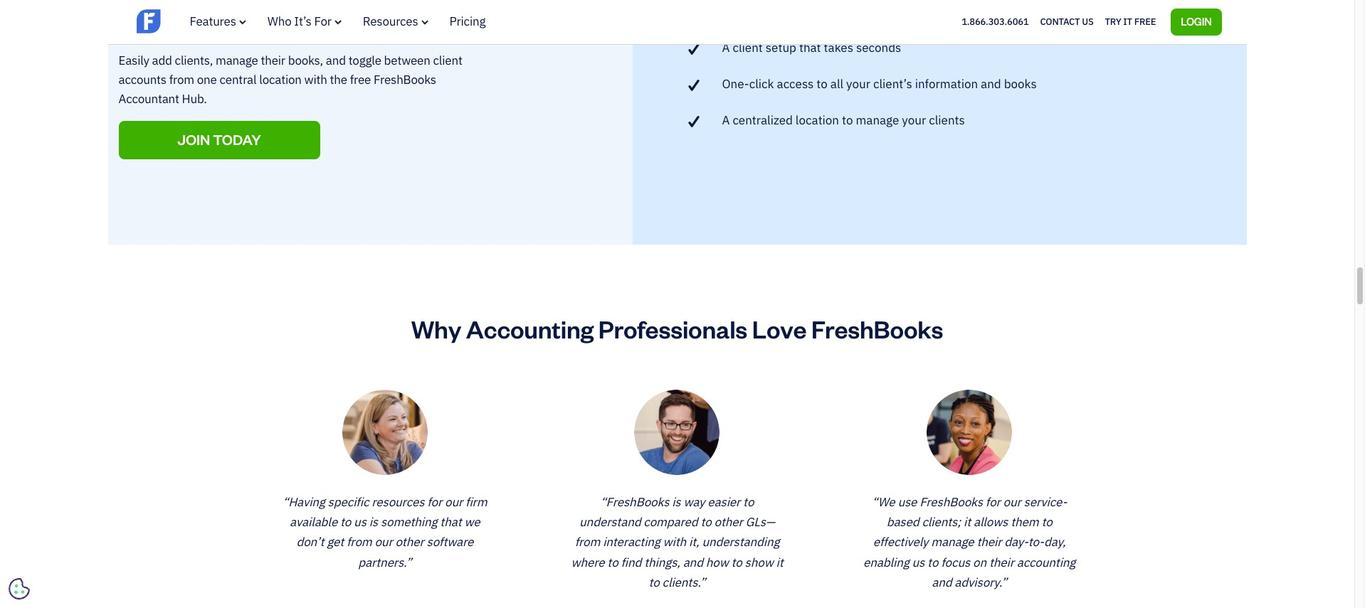 Task type: locate. For each thing, give the bounding box(es) containing it.
day-
[[1005, 535, 1029, 551]]

pricing link
[[450, 14, 486, 29]]

and inside "we use freshbooks for our service- based clients; it allows them to effectively manage their day-to-day, enabling us to focus on their accounting and advisory."
[[932, 575, 952, 591]]

to left find
[[608, 555, 618, 571]]

location down all
[[796, 113, 840, 128]]

0 vertical spatial manage
[[216, 53, 258, 68]]

their right the on
[[990, 555, 1014, 571]]

a left centralized
[[722, 113, 730, 128]]

"we use freshbooks for our service- based clients; it allows them to effectively manage their day-to-day, enabling us to focus on their accounting and advisory."
[[864, 495, 1076, 591]]

0 horizontal spatial the
[[330, 72, 347, 88]]

add
[[152, 53, 172, 68]]

cookie consent banner dialog
[[11, 434, 224, 598]]

the inside easily add clients, manage their books, and toggle between client accounts from one central location with the free freshbooks accountant hub.
[[330, 72, 347, 88]]

accountant
[[119, 10, 215, 33], [119, 91, 179, 107]]

1 horizontal spatial with
[[663, 535, 686, 551]]

click
[[750, 76, 774, 92]]

the
[[393, 0, 420, 9], [330, 72, 347, 88]]

with inside easily add clients, manage their books, and toggle between client accounts from one central location with the free freshbooks accountant hub.
[[304, 72, 327, 88]]

0 vertical spatial that
[[800, 40, 821, 55]]

our
[[445, 495, 463, 510], [1004, 495, 1022, 510], [375, 535, 393, 551]]

for
[[427, 495, 442, 510], [986, 495, 1001, 510]]

from inside the '"freshbooks is way easier to understand compared to other gls— from interacting with it, understanding where to find things, and how to show it to clients."'
[[575, 535, 600, 551]]

1 horizontal spatial client
[[733, 40, 763, 55]]

location down books,
[[259, 72, 302, 88]]

0 horizontal spatial client
[[433, 53, 463, 68]]

2 a from the top
[[722, 113, 730, 128]]

a up one-
[[722, 40, 730, 55]]

us inside the "having specific resources for our firm available to us is something that we don't get from our other software partners."
[[354, 515, 367, 531]]

contact us link
[[1041, 13, 1094, 31]]

to up gls—
[[743, 495, 754, 510]]

1 vertical spatial with
[[663, 535, 686, 551]]

who it's for
[[268, 14, 332, 29]]

based
[[887, 515, 920, 531]]

things,
[[645, 555, 681, 571]]

their left books,
[[261, 53, 285, 68]]

it inside "we use freshbooks for our service- based clients; it allows them to effectively manage their day-to-day, enabling us to focus on their accounting and advisory."
[[964, 515, 971, 531]]

"freshbooks
[[601, 495, 670, 510]]

0 horizontal spatial for
[[427, 495, 442, 510]]

their down allows
[[977, 535, 1002, 551]]

that up software
[[440, 515, 462, 531]]

and inside the '"freshbooks is way easier to understand compared to other gls— from interacting with it, understanding where to find things, and how to show it to clients."'
[[683, 555, 703, 571]]

0 vertical spatial is
[[672, 495, 681, 510]]

2 vertical spatial their
[[990, 555, 1014, 571]]

join today link
[[119, 121, 320, 159]]

simplify
[[119, 0, 185, 9]]

1 vertical spatial freshbooks
[[812, 313, 944, 345]]

0 horizontal spatial our
[[375, 535, 393, 551]]

their
[[261, 53, 285, 68], [977, 535, 1002, 551], [990, 555, 1014, 571]]

our for service-
[[1004, 495, 1022, 510]]

try it free link
[[1105, 13, 1156, 31]]

0 horizontal spatial your
[[847, 76, 871, 92]]

1 horizontal spatial that
[[800, 40, 821, 55]]

us down specific
[[354, 515, 367, 531]]

1 horizontal spatial from
[[347, 535, 372, 551]]

client right "between" at the left
[[433, 53, 463, 68]]

to right how
[[732, 555, 742, 571]]

with
[[352, 0, 390, 9]]

from right get
[[347, 535, 372, 551]]

clients."
[[663, 575, 706, 591]]

2 accountant from the top
[[119, 91, 179, 107]]

0 horizontal spatial location
[[259, 72, 302, 88]]

manage down one-click access to all your client's information and books
[[856, 113, 900, 128]]

0 vertical spatial their
[[261, 53, 285, 68]]

a for a client setup that takes seconds
[[722, 40, 730, 55]]

the left 'free'
[[330, 72, 347, 88]]

1 vertical spatial their
[[977, 535, 1002, 551]]

a
[[722, 40, 730, 55], [722, 113, 730, 128]]

one-
[[722, 76, 750, 92]]

central
[[220, 72, 257, 88]]

the up resources 'link'
[[393, 0, 420, 9]]

0 horizontal spatial us
[[354, 515, 367, 531]]

your left clients
[[902, 113, 926, 128]]

to down specific
[[340, 515, 351, 531]]

is down resources
[[369, 515, 378, 531]]

us
[[354, 515, 367, 531], [912, 555, 925, 571]]

client's
[[874, 76, 913, 92]]

to left focus
[[928, 555, 939, 571]]

easier
[[708, 495, 741, 510]]

other inside the "having specific resources for our firm available to us is something that we don't get from our other software partners."
[[395, 535, 424, 551]]

try
[[1105, 15, 1122, 28]]

gls—
[[746, 515, 775, 531]]

that left takes
[[800, 40, 821, 55]]

0 vertical spatial us
[[354, 515, 367, 531]]

freshbooks inside easily add clients, manage their books, and toggle between client accounts from one central location with the free freshbooks accountant hub.
[[374, 72, 436, 88]]

it right show
[[776, 555, 784, 571]]

0 vertical spatial other
[[715, 515, 743, 531]]

2 vertical spatial it
[[776, 555, 784, 571]]

why accounting professionals love freshbooks
[[411, 313, 944, 345]]

0 vertical spatial the
[[393, 0, 420, 9]]

1 accountant from the top
[[119, 10, 215, 33]]

free
[[350, 72, 371, 88]]

2 vertical spatial manage
[[932, 535, 974, 551]]

to down things,
[[649, 575, 660, 591]]

0 horizontal spatial from
[[169, 72, 194, 88]]

for up something
[[427, 495, 442, 510]]

1 vertical spatial other
[[395, 535, 424, 551]]

1 horizontal spatial for
[[986, 495, 1001, 510]]

between
[[384, 53, 431, 68]]

your
[[847, 76, 871, 92], [902, 113, 926, 128]]

accountant inside the "simplify client management with the accountant hub"
[[119, 10, 215, 33]]

2 for from the left
[[986, 495, 1001, 510]]

from up where in the left of the page
[[575, 535, 600, 551]]

the inside the "simplify client management with the accountant hub"
[[393, 0, 420, 9]]

accountant down accounts
[[119, 91, 179, 107]]

freshbooks
[[374, 72, 436, 88], [812, 313, 944, 345], [920, 495, 983, 510]]

information
[[915, 76, 978, 92]]

setup
[[766, 40, 797, 55]]

1 horizontal spatial our
[[445, 495, 463, 510]]

1 vertical spatial it
[[964, 515, 971, 531]]

our up them
[[1004, 495, 1022, 510]]

0 horizontal spatial it
[[776, 555, 784, 571]]

manage up central
[[216, 53, 258, 68]]

1 vertical spatial us
[[912, 555, 925, 571]]

and left the toggle
[[326, 53, 346, 68]]

it left allows
[[964, 515, 971, 531]]

resources
[[363, 14, 418, 29]]

0 horizontal spatial manage
[[216, 53, 258, 68]]

for inside the "having specific resources for our firm available to us is something that we don't get from our other software partners."
[[427, 495, 442, 510]]

0 horizontal spatial with
[[304, 72, 327, 88]]

2 horizontal spatial from
[[575, 535, 600, 551]]

accounts
[[119, 72, 167, 88]]

1 horizontal spatial us
[[912, 555, 925, 571]]

0 horizontal spatial that
[[440, 515, 462, 531]]

our up partners."
[[375, 535, 393, 551]]

1 for from the left
[[427, 495, 442, 510]]

1 horizontal spatial it
[[964, 515, 971, 531]]

one
[[197, 72, 217, 88]]

resources link
[[363, 14, 428, 29]]

to
[[817, 76, 828, 92], [842, 113, 853, 128], [743, 495, 754, 510], [340, 515, 351, 531], [701, 515, 712, 531], [1042, 515, 1053, 531], [608, 555, 618, 571], [732, 555, 742, 571], [928, 555, 939, 571], [649, 575, 660, 591]]

location
[[259, 72, 302, 88], [796, 113, 840, 128]]

for up allows
[[986, 495, 1001, 510]]

our left firm
[[445, 495, 463, 510]]

0 vertical spatial it
[[1124, 15, 1133, 28]]

your right all
[[847, 76, 871, 92]]

hub.
[[182, 91, 207, 107]]

understand
[[580, 515, 641, 531]]

with left it,
[[663, 535, 686, 551]]

1 horizontal spatial your
[[902, 113, 926, 128]]

effectively
[[873, 535, 929, 551]]

a for a centralized location to manage your clients
[[722, 113, 730, 128]]

join today
[[177, 130, 261, 149]]

0 vertical spatial with
[[304, 72, 327, 88]]

1 vertical spatial the
[[330, 72, 347, 88]]

1 horizontal spatial location
[[796, 113, 840, 128]]

we
[[465, 515, 480, 531]]

1 a from the top
[[722, 40, 730, 55]]

clients;
[[922, 515, 961, 531]]

1 vertical spatial manage
[[856, 113, 900, 128]]

0 vertical spatial a
[[722, 40, 730, 55]]

1 horizontal spatial the
[[393, 0, 420, 9]]

1 vertical spatial is
[[369, 515, 378, 531]]

2 horizontal spatial our
[[1004, 495, 1022, 510]]

1 vertical spatial your
[[902, 113, 926, 128]]

manage up focus
[[932, 535, 974, 551]]

from down clients,
[[169, 72, 194, 88]]

1 horizontal spatial is
[[672, 495, 681, 510]]

0 horizontal spatial is
[[369, 515, 378, 531]]

1 vertical spatial that
[[440, 515, 462, 531]]

accounting
[[1017, 555, 1076, 571]]

0 vertical spatial accountant
[[119, 10, 215, 33]]

today
[[213, 130, 261, 149]]

is inside the '"freshbooks is way easier to understand compared to other gls— from interacting with it, understanding where to find things, and how to show it to clients."'
[[672, 495, 681, 510]]

for inside "we use freshbooks for our service- based clients; it allows them to effectively manage their day-to-day, enabling us to focus on their accounting and advisory."
[[986, 495, 1001, 510]]

clients,
[[175, 53, 213, 68]]

other inside the '"freshbooks is way easier to understand compared to other gls— from interacting with it, understanding where to find things, and how to show it to clients."'
[[715, 515, 743, 531]]

us
[[1082, 15, 1094, 28]]

available
[[290, 515, 338, 531]]

us inside "we use freshbooks for our service- based clients; it allows them to effectively manage their day-to-day, enabling us to focus on their accounting and advisory."
[[912, 555, 925, 571]]

and down focus
[[932, 575, 952, 591]]

0 vertical spatial your
[[847, 76, 871, 92]]

us down effectively
[[912, 555, 925, 571]]

client inside easily add clients, manage their books, and toggle between client accounts from one central location with the free freshbooks accountant hub.
[[433, 53, 463, 68]]

from
[[169, 72, 194, 88], [347, 535, 372, 551], [575, 535, 600, 551]]

1 vertical spatial location
[[796, 113, 840, 128]]

with down books,
[[304, 72, 327, 88]]

2 horizontal spatial manage
[[932, 535, 974, 551]]

accountant down simplify
[[119, 10, 215, 33]]

0 vertical spatial freshbooks
[[374, 72, 436, 88]]

our inside "we use freshbooks for our service- based clients; it allows them to effectively manage their day-to-day, enabling us to focus on their accounting and advisory."
[[1004, 495, 1022, 510]]

to-
[[1029, 535, 1045, 551]]

freshbooks inside "we use freshbooks for our service- based clients; it allows them to effectively manage their day-to-day, enabling us to focus on their accounting and advisory."
[[920, 495, 983, 510]]

and down it,
[[683, 555, 703, 571]]

takes
[[824, 40, 854, 55]]

features link
[[190, 14, 246, 29]]

it
[[1124, 15, 1133, 28], [964, 515, 971, 531], [776, 555, 784, 571]]

client
[[733, 40, 763, 55], [433, 53, 463, 68]]

client left setup
[[733, 40, 763, 55]]

other down easier
[[715, 515, 743, 531]]

and
[[326, 53, 346, 68], [981, 76, 1002, 92], [683, 555, 703, 571], [932, 575, 952, 591]]

books,
[[288, 53, 323, 68]]

1 vertical spatial accountant
[[119, 91, 179, 107]]

0 horizontal spatial other
[[395, 535, 424, 551]]

easily add clients, manage their books, and toggle between client accounts from one central location with the free freshbooks accountant hub.
[[119, 53, 463, 107]]

2 vertical spatial freshbooks
[[920, 495, 983, 510]]

login link
[[1171, 8, 1222, 35]]

is left way
[[672, 495, 681, 510]]

understanding
[[702, 535, 780, 551]]

other down something
[[395, 535, 424, 551]]

1 horizontal spatial other
[[715, 515, 743, 531]]

accounting
[[466, 313, 594, 345]]

1 vertical spatial a
[[722, 113, 730, 128]]

it right try
[[1124, 15, 1133, 28]]

0 vertical spatial location
[[259, 72, 302, 88]]

join
[[177, 130, 210, 149]]

and left 'books'
[[981, 76, 1002, 92]]

from inside the "having specific resources for our firm available to us is something that we don't get from our other software partners."
[[347, 535, 372, 551]]

that
[[800, 40, 821, 55], [440, 515, 462, 531]]

professionals
[[599, 313, 748, 345]]

them
[[1011, 515, 1039, 531]]



Task type: describe. For each thing, give the bounding box(es) containing it.
seconds
[[857, 40, 902, 55]]

allows
[[974, 515, 1008, 531]]

books
[[1004, 76, 1037, 92]]

access
[[777, 76, 814, 92]]

day,
[[1045, 535, 1066, 551]]

how
[[706, 555, 729, 571]]

pricing
[[450, 14, 486, 29]]

love
[[752, 313, 807, 345]]

features
[[190, 14, 236, 29]]

advisory."
[[955, 575, 1008, 591]]

it's
[[294, 14, 312, 29]]

simplify client management with the accountant hub
[[119, 0, 420, 33]]

who it's for link
[[268, 14, 342, 29]]

find
[[621, 555, 642, 571]]

accountant inside easily add clients, manage their books, and toggle between client accounts from one central location with the free freshbooks accountant hub.
[[119, 91, 179, 107]]

"having specific resources for our firm available to us is something that we don't get from our other software partners."
[[283, 495, 487, 571]]

resources
[[372, 495, 425, 510]]

to down way
[[701, 515, 712, 531]]

to inside the "having specific resources for our firm available to us is something that we don't get from our other software partners."
[[340, 515, 351, 531]]

try it free
[[1105, 15, 1156, 28]]

contact us
[[1041, 15, 1094, 28]]

is inside the "having specific resources for our firm available to us is something that we don't get from our other software partners."
[[369, 515, 378, 531]]

way
[[684, 495, 705, 510]]

our for firm
[[445, 495, 463, 510]]

use
[[898, 495, 917, 510]]

compared
[[644, 515, 698, 531]]

show
[[745, 555, 774, 571]]

why
[[411, 313, 462, 345]]

1.866.303.6061 link
[[962, 15, 1029, 28]]

2 horizontal spatial it
[[1124, 15, 1133, 28]]

it,
[[689, 535, 700, 551]]

free
[[1135, 15, 1156, 28]]

that inside the "having specific resources for our firm available to us is something that we don't get from our other software partners."
[[440, 515, 462, 531]]

something
[[381, 515, 437, 531]]

on
[[973, 555, 987, 571]]

manage inside easily add clients, manage their books, and toggle between client accounts from one central location with the free freshbooks accountant hub.
[[216, 53, 258, 68]]

firm
[[466, 495, 487, 510]]

to left all
[[817, 76, 828, 92]]

toggle
[[349, 53, 382, 68]]

who
[[268, 14, 292, 29]]

their inside easily add clients, manage their books, and toggle between client accounts from one central location with the free freshbooks accountant hub.
[[261, 53, 285, 68]]

login
[[1181, 15, 1212, 28]]

easily
[[119, 53, 149, 68]]

and inside easily add clients, manage their books, and toggle between client accounts from one central location with the free freshbooks accountant hub.
[[326, 53, 346, 68]]

to down service-
[[1042, 515, 1053, 531]]

"we
[[872, 495, 895, 510]]

management
[[241, 0, 348, 9]]

service-
[[1024, 495, 1067, 510]]

your for all
[[847, 76, 871, 92]]

freshbooks logo image
[[136, 8, 247, 35]]

partners."
[[358, 555, 412, 571]]

"freshbooks is way easier to understand compared to other gls— from interacting with it, understanding where to find things, and how to show it to clients."
[[571, 495, 784, 591]]

"having
[[283, 495, 325, 510]]

contact
[[1041, 15, 1080, 28]]

cookie preferences image
[[9, 579, 30, 600]]

where
[[571, 555, 605, 571]]

location inside easily add clients, manage their books, and toggle between client accounts from one central location with the free freshbooks accountant hub.
[[259, 72, 302, 88]]

manage inside "we use freshbooks for our service- based clients; it allows them to effectively manage their day-to-day, enabling us to focus on their accounting and advisory."
[[932, 535, 974, 551]]

for for freshbooks
[[986, 495, 1001, 510]]

don't
[[296, 535, 324, 551]]

your for manage
[[902, 113, 926, 128]]

a centralized location to manage your clients
[[722, 113, 965, 128]]

for for resources
[[427, 495, 442, 510]]

a client setup that takes seconds
[[722, 40, 902, 55]]

1 horizontal spatial manage
[[856, 113, 900, 128]]

enabling
[[864, 555, 910, 571]]

centralized
[[733, 113, 793, 128]]

to down all
[[842, 113, 853, 128]]

for
[[314, 14, 332, 29]]

with inside the '"freshbooks is way easier to understand compared to other gls— from interacting with it, understanding where to find things, and how to show it to clients."'
[[663, 535, 686, 551]]

software
[[427, 535, 474, 551]]

it inside the '"freshbooks is way easier to understand compared to other gls— from interacting with it, understanding where to find things, and how to show it to clients."'
[[776, 555, 784, 571]]

specific
[[328, 495, 369, 510]]

one-click access to all your client's information and books
[[722, 76, 1037, 92]]

hub
[[218, 10, 253, 33]]

from inside easily add clients, manage their books, and toggle between client accounts from one central location with the free freshbooks accountant hub.
[[169, 72, 194, 88]]

interacting
[[603, 535, 661, 551]]

all
[[831, 76, 844, 92]]

client
[[189, 0, 237, 9]]

get
[[327, 535, 344, 551]]



Task type: vqa. For each thing, say whether or not it's contained in the screenshot.
the left with
yes



